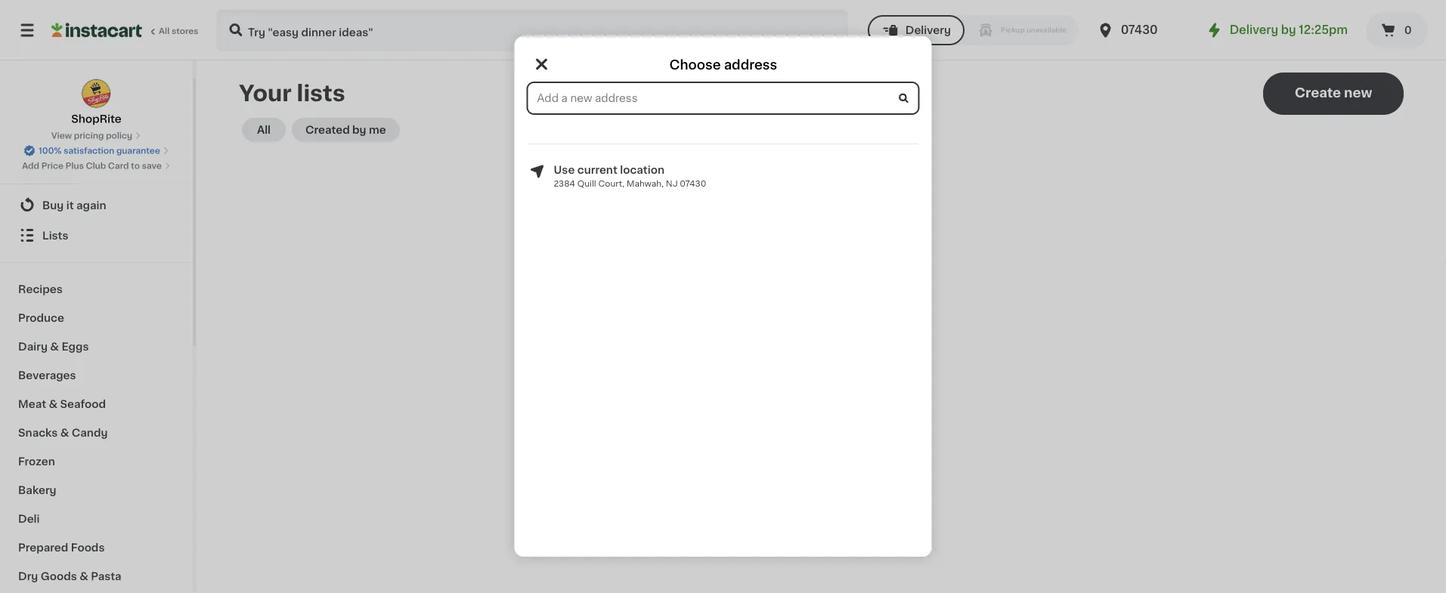 Task type: locate. For each thing, give the bounding box(es) containing it.
satisfaction
[[64, 147, 114, 155]]

& for meat
[[49, 398, 58, 409]]

& left candy
[[60, 427, 69, 438]]

instacart logo image
[[51, 21, 142, 39]]

all inside button
[[257, 125, 271, 135]]

& inside "link"
[[60, 427, 69, 438]]

by left the me
[[352, 125, 366, 135]]

delivery inside delivery button
[[905, 25, 951, 36]]

by inside button
[[352, 125, 366, 135]]

& left "eggs"
[[50, 341, 59, 352]]

quill
[[577, 180, 596, 188]]

choose address dialog
[[514, 36, 932, 557]]

to
[[131, 162, 140, 170]]

price
[[41, 162, 64, 170]]

&
[[50, 341, 59, 352], [49, 398, 58, 409], [60, 427, 69, 438], [79, 571, 88, 581]]

0 vertical spatial all
[[159, 27, 170, 35]]

guarantee
[[116, 147, 160, 155]]

seafood
[[60, 398, 106, 409]]

choose address
[[669, 59, 777, 71]]

1 vertical spatial 07430
[[680, 180, 706, 188]]

delivery for delivery by 12:25pm
[[1230, 25, 1278, 36]]

100% satisfaction guarantee
[[39, 147, 160, 155]]

& left pasta
[[79, 571, 88, 581]]

view pricing policy link
[[51, 130, 141, 142]]

create new
[[1295, 87, 1372, 99]]

current
[[577, 165, 617, 175]]

your lists
[[239, 83, 345, 104]]

0 horizontal spatial delivery
[[905, 25, 951, 36]]

eggs
[[62, 341, 89, 352]]

0 vertical spatial by
[[1281, 25, 1296, 36]]

service type group
[[868, 15, 1078, 45]]

prepared foods
[[18, 542, 105, 553]]

snacks
[[18, 427, 58, 438]]

all
[[159, 27, 170, 35], [257, 125, 271, 135]]

again
[[76, 200, 106, 210]]

by
[[1281, 25, 1296, 36], [352, 125, 366, 135]]

pricing
[[74, 132, 104, 140]]

create
[[1295, 87, 1341, 99]]

delivery left 12:25pm
[[1230, 25, 1278, 36]]

foods
[[71, 542, 105, 553]]

1 horizontal spatial all
[[257, 125, 271, 135]]

beverages link
[[9, 361, 184, 389]]

bakery
[[18, 485, 56, 495]]

0 vertical spatial 07430
[[1121, 25, 1158, 36]]

delivery inside delivery by 12:25pm link
[[1230, 25, 1278, 36]]

dry goods & pasta
[[18, 571, 121, 581]]

dairy & eggs link
[[9, 332, 184, 361]]

delivery up search address icon
[[905, 25, 951, 36]]

it
[[66, 200, 74, 210]]

use current location 2384 quill court, mahwah, nj 07430
[[554, 165, 706, 188]]

100% satisfaction guarantee button
[[24, 142, 169, 157]]

all for all
[[257, 125, 271, 135]]

& right meat
[[49, 398, 58, 409]]

by for created
[[352, 125, 366, 135]]

& for snacks
[[60, 427, 69, 438]]

produce link
[[9, 303, 184, 332]]

1 vertical spatial by
[[352, 125, 366, 135]]

add
[[22, 162, 39, 170]]

delivery button
[[868, 15, 964, 45]]

07430
[[1121, 25, 1158, 36], [680, 180, 706, 188]]

choose
[[669, 59, 721, 71]]

by left 12:25pm
[[1281, 25, 1296, 36]]

dairy & eggs
[[18, 341, 89, 352]]

all left stores
[[159, 27, 170, 35]]

0 horizontal spatial 07430
[[680, 180, 706, 188]]

meat & seafood
[[18, 398, 106, 409]]

all down your
[[257, 125, 271, 135]]

add price plus club card to save
[[22, 162, 162, 170]]

0 horizontal spatial by
[[352, 125, 366, 135]]

0 horizontal spatial all
[[159, 27, 170, 35]]

stores
[[172, 27, 199, 35]]

buy it again link
[[9, 190, 184, 220]]

1 vertical spatial all
[[257, 125, 271, 135]]

pasta
[[91, 571, 121, 581]]

None search field
[[216, 9, 848, 51]]

  text field
[[528, 83, 918, 113]]

1 horizontal spatial delivery
[[1230, 25, 1278, 36]]

nj
[[666, 180, 678, 188]]

lists
[[42, 230, 68, 240]]

1 horizontal spatial 07430
[[1121, 25, 1158, 36]]

frozen link
[[9, 447, 184, 475]]

& for dairy
[[50, 341, 59, 352]]

07430 inside use current location 2384 quill court, mahwah, nj 07430
[[680, 180, 706, 188]]

1 horizontal spatial by
[[1281, 25, 1296, 36]]

location
[[620, 165, 664, 175]]

delivery for delivery
[[905, 25, 951, 36]]

candy
[[72, 427, 108, 438]]

prepared
[[18, 542, 68, 553]]

your
[[239, 83, 292, 104]]

delivery
[[1230, 25, 1278, 36], [905, 25, 951, 36]]



Task type: describe. For each thing, give the bounding box(es) containing it.
search address image
[[897, 91, 911, 105]]

by for delivery
[[1281, 25, 1296, 36]]

deli link
[[9, 504, 184, 533]]

save
[[142, 162, 162, 170]]

shop
[[42, 169, 71, 180]]

beverages
[[18, 370, 76, 380]]

lists
[[297, 83, 345, 104]]

deli
[[18, 513, 40, 524]]

delivery by 12:25pm
[[1230, 25, 1348, 36]]

me
[[369, 125, 386, 135]]

meat & seafood link
[[9, 389, 184, 418]]

shop link
[[9, 160, 184, 190]]

dry
[[18, 571, 38, 581]]

recipes link
[[9, 274, 184, 303]]

created by me button
[[292, 118, 400, 142]]

recipes
[[18, 283, 63, 294]]

card
[[108, 162, 129, 170]]

12:25pm
[[1299, 25, 1348, 36]]

view pricing policy
[[51, 132, 132, 140]]

court,
[[598, 180, 625, 188]]

0
[[1404, 25, 1412, 36]]

add price plus club card to save link
[[22, 160, 171, 172]]

address
[[724, 59, 777, 71]]

create new button
[[1263, 73, 1404, 115]]

2384
[[554, 180, 575, 188]]

all button
[[242, 118, 286, 142]]

goods
[[41, 571, 77, 581]]

mahwah,
[[627, 180, 664, 188]]

buy
[[42, 200, 64, 210]]

frozen
[[18, 456, 55, 466]]

0 button
[[1366, 12, 1428, 48]]

buy it again
[[42, 200, 106, 210]]

created by me
[[305, 125, 386, 135]]

meat
[[18, 398, 46, 409]]

all for all stores
[[159, 27, 170, 35]]

use
[[554, 165, 575, 175]]

plus
[[66, 162, 84, 170]]

07430 button
[[1097, 9, 1187, 51]]

view
[[51, 132, 72, 140]]

  text field inside choose address dialog
[[528, 83, 918, 113]]

prepared foods link
[[9, 533, 184, 562]]

snacks & candy
[[18, 427, 108, 438]]

shoprite
[[71, 114, 122, 124]]

created
[[305, 125, 350, 135]]

lists link
[[9, 220, 184, 250]]

100%
[[39, 147, 62, 155]]

new
[[1344, 87, 1372, 99]]

all stores
[[159, 27, 199, 35]]

shoprite link
[[71, 79, 122, 127]]

produce
[[18, 312, 64, 323]]

all stores link
[[51, 9, 200, 51]]

dairy
[[18, 341, 48, 352]]

bakery link
[[9, 475, 184, 504]]

07430 inside popup button
[[1121, 25, 1158, 36]]

club
[[86, 162, 106, 170]]

dry goods & pasta link
[[9, 562, 184, 590]]

policy
[[106, 132, 132, 140]]

snacks & candy link
[[9, 418, 184, 447]]

shoprite logo image
[[81, 79, 111, 108]]

delivery by 12:25pm link
[[1205, 21, 1348, 39]]



Task type: vqa. For each thing, say whether or not it's contained in the screenshot.
Everyday
no



